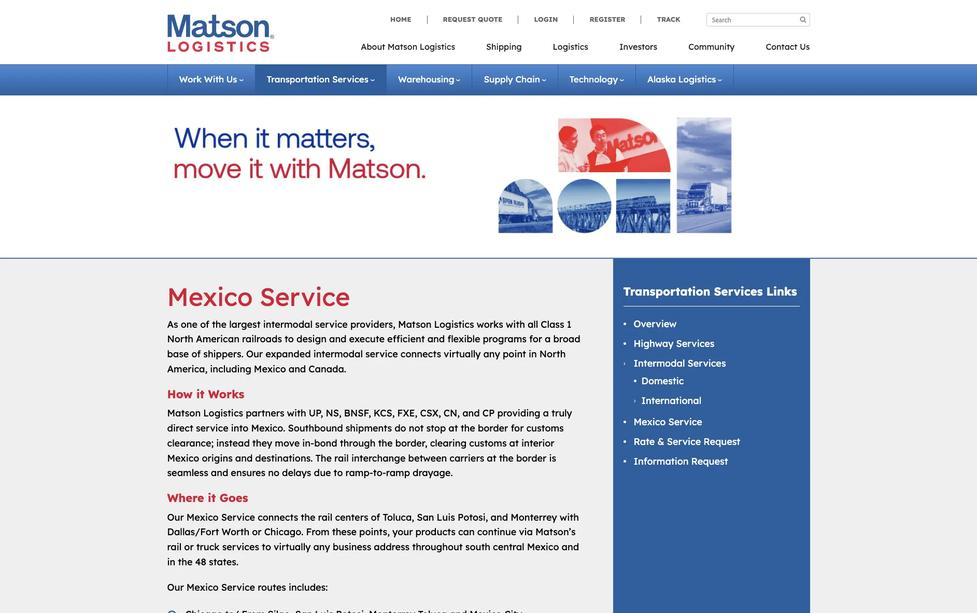 Task type: vqa. For each thing, say whether or not it's contained in the screenshot.
one
yes



Task type: locate. For each thing, give the bounding box(es) containing it.
0 horizontal spatial service
[[196, 422, 229, 434]]

with inside matson logistics partners with up, ns, bnsf, kcs, fxe, csx, cn, and cp providing a truly direct service into mexico. southbound shipments do not stop at the border for customs clearance; instead they move in-bond through the border, clearing customs at interior mexico origins and destinations. the rail interchange between carriers at the border is seamless and ensures no delays due to ramp-to-ramp drayage.
[[287, 407, 306, 419]]

0 vertical spatial with
[[506, 318, 525, 330]]

our inside as one of the largest intermodal service providers, matson logistics works with all class 1 north american railroads to design and execute efficient and flexible programs for a broad base of shippers. our expanded intermodal service connects virtually any point in north america, including mexico and canada.
[[246, 348, 263, 360]]

international
[[642, 395, 702, 406]]

1 vertical spatial to
[[334, 467, 343, 479]]

us
[[800, 41, 810, 52], [227, 74, 237, 85]]

register
[[590, 15, 626, 23]]

where
[[167, 491, 204, 505]]

1 horizontal spatial or
[[252, 526, 262, 538]]

1 vertical spatial our
[[167, 511, 184, 523]]

connects inside as one of the largest intermodal service providers, matson logistics works with all class 1 north american railroads to design and execute efficient and flexible programs for a broad base of shippers. our expanded intermodal service connects virtually any point in north america, including mexico and canada.
[[401, 348, 441, 360]]

0 vertical spatial our
[[246, 348, 263, 360]]

of inside our mexico service connects the rail centers of toluca, san luis potosi, and monterrey with dallas/fort worth or chicago. from these points, your products can continue via matson's rail or truck services to virtually any business address throughout south central mexico and in the 48 states.
[[371, 511, 380, 523]]

community link
[[673, 38, 751, 60]]

in right point
[[529, 348, 537, 360]]

and
[[329, 333, 347, 345], [428, 333, 445, 345], [289, 363, 306, 375], [463, 407, 480, 419], [235, 452, 253, 464], [211, 467, 228, 479], [491, 511, 508, 523], [562, 541, 579, 553]]

with up matson's at the right
[[560, 511, 579, 523]]

rail
[[335, 452, 349, 464], [318, 511, 333, 523], [167, 541, 182, 553]]

for inside matson logistics partners with up, ns, bnsf, kcs, fxe, csx, cn, and cp providing a truly direct service into mexico. southbound shipments do not stop at the border for customs clearance; instead they move in-bond through the border, clearing customs at interior mexico origins and destinations. the rail interchange between carriers at the border is seamless and ensures no delays due to ramp-to-ramp drayage.
[[511, 422, 524, 434]]

work with us
[[179, 74, 237, 85]]

alaska logistics link
[[648, 74, 723, 85]]

our
[[246, 348, 263, 360], [167, 511, 184, 523], [167, 581, 184, 593]]

a left truly
[[543, 407, 549, 419]]

of up america,
[[192, 348, 201, 360]]

1 vertical spatial virtually
[[274, 541, 311, 553]]

rail inside matson logistics partners with up, ns, bnsf, kcs, fxe, csx, cn, and cp providing a truly direct service into mexico. southbound shipments do not stop at the border for customs clearance; instead they move in-bond through the border, clearing customs at interior mexico origins and destinations. the rail interchange between carriers at the border is seamless and ensures no delays due to ramp-to-ramp drayage.
[[335, 452, 349, 464]]

throughout
[[412, 541, 463, 553]]

up,
[[309, 407, 323, 419]]

0 horizontal spatial mexico service
[[167, 281, 350, 312]]

shipping link
[[471, 38, 538, 60]]

chain
[[516, 74, 540, 85]]

border down interior
[[517, 452, 547, 464]]

1 horizontal spatial in
[[529, 348, 537, 360]]

north up base
[[167, 333, 194, 345]]

and up continue
[[491, 511, 508, 523]]

2 vertical spatial at
[[487, 452, 497, 464]]

services down the about
[[332, 74, 369, 85]]

1 horizontal spatial border
[[517, 452, 547, 464]]

to right the 'due'
[[334, 467, 343, 479]]

1 vertical spatial connects
[[258, 511, 298, 523]]

0 vertical spatial transportation
[[267, 74, 330, 85]]

it right the how
[[196, 387, 205, 401]]

1 vertical spatial north
[[540, 348, 566, 360]]

investors
[[620, 41, 658, 52]]

services up intermodal services in the bottom right of the page
[[677, 338, 715, 350]]

2 vertical spatial to
[[262, 541, 271, 553]]

0 horizontal spatial or
[[184, 541, 194, 553]]

class
[[541, 318, 565, 330]]

1 horizontal spatial virtually
[[444, 348, 481, 360]]

0 horizontal spatial to
[[262, 541, 271, 553]]

None search field
[[707, 13, 810, 26]]

service down states.
[[221, 581, 255, 593]]

central
[[493, 541, 525, 553]]

0 horizontal spatial connects
[[258, 511, 298, 523]]

with inside our mexico service connects the rail centers of toluca, san luis potosi, and monterrey with dallas/fort worth or chicago. from these points, your products can continue via matson's rail or truck services to virtually any business address throughout south central mexico and in the 48 states.
[[560, 511, 579, 523]]

intermodal up design
[[263, 318, 313, 330]]

2 horizontal spatial at
[[510, 437, 519, 449]]

with
[[506, 318, 525, 330], [287, 407, 306, 419], [560, 511, 579, 523]]

matson's
[[536, 526, 576, 538]]

service for our mexico service connects the rail centers of toluca, san luis potosi, and monterrey with dallas/fort worth or chicago. from these points, your products can continue via matson's rail or truck services to virtually any business address throughout south central mexico and in the 48 states.
[[221, 511, 255, 523]]

request quote link
[[427, 15, 518, 24]]

the
[[316, 452, 332, 464]]

customs up interior
[[527, 422, 564, 434]]

highway services
[[634, 338, 715, 350]]

2 vertical spatial matson
[[167, 407, 201, 419]]

the up the 'from'
[[301, 511, 316, 523]]

0 vertical spatial request
[[443, 15, 476, 23]]

us right contact
[[800, 41, 810, 52]]

0 vertical spatial any
[[484, 348, 501, 360]]

request up information request link
[[704, 436, 741, 448]]

of right 'one'
[[200, 318, 210, 330]]

fxe,
[[398, 407, 418, 419]]

for down all
[[530, 333, 543, 345]]

destinations.
[[255, 452, 313, 464]]

2 horizontal spatial rail
[[335, 452, 349, 464]]

1 vertical spatial with
[[287, 407, 306, 419]]

2 horizontal spatial to
[[334, 467, 343, 479]]

0 vertical spatial matson
[[388, 41, 418, 52]]

0 horizontal spatial with
[[287, 407, 306, 419]]

service up design
[[315, 318, 348, 330]]

1 horizontal spatial any
[[484, 348, 501, 360]]

to down chicago.
[[262, 541, 271, 553]]

0 vertical spatial to
[[285, 333, 294, 345]]

services
[[222, 541, 259, 553]]

0 vertical spatial service
[[315, 318, 348, 330]]

north down 'broad'
[[540, 348, 566, 360]]

to up 'expanded' at the left bottom of the page
[[285, 333, 294, 345]]

mexico.
[[251, 422, 285, 434]]

0 vertical spatial it
[[196, 387, 205, 401]]

0 horizontal spatial intermodal
[[263, 318, 313, 330]]

home
[[391, 15, 412, 23]]

routes
[[258, 581, 286, 593]]

0 vertical spatial or
[[252, 526, 262, 538]]

0 vertical spatial mexico service
[[167, 281, 350, 312]]

technology link
[[570, 74, 625, 85]]

any inside as one of the largest intermodal service providers, matson logistics works with all class 1 north american railroads to design and execute efficient and flexible programs for a broad base of shippers. our expanded intermodal service connects virtually any point in north america, including mexico and canada.
[[484, 348, 501, 360]]

1 vertical spatial or
[[184, 541, 194, 553]]

any
[[484, 348, 501, 360], [314, 541, 330, 553]]

programs
[[483, 333, 527, 345]]

rail down dallas/fort
[[167, 541, 182, 553]]

services down highway services
[[688, 357, 726, 369]]

and down origins
[[211, 467, 228, 479]]

0 horizontal spatial in
[[167, 556, 175, 568]]

mexico service inside transportation services links section
[[634, 416, 703, 428]]

our inside our mexico service connects the rail centers of toluca, san luis potosi, and monterrey with dallas/fort worth or chicago. from these points, your products can continue via matson's rail or truck services to virtually any business address throughout south central mexico and in the 48 states.
[[167, 511, 184, 523]]

request left quote
[[443, 15, 476, 23]]

with left up,
[[287, 407, 306, 419]]

they
[[253, 437, 272, 449]]

0 vertical spatial in
[[529, 348, 537, 360]]

into
[[231, 422, 249, 434]]

customs up carriers
[[470, 437, 507, 449]]

domestic
[[642, 375, 684, 387]]

0 horizontal spatial virtually
[[274, 541, 311, 553]]

it left "goes"
[[208, 491, 216, 505]]

service up worth
[[221, 511, 255, 523]]

shipping
[[487, 41, 522, 52]]

0 horizontal spatial any
[[314, 541, 330, 553]]

virtually down chicago.
[[274, 541, 311, 553]]

highway
[[634, 338, 674, 350]]

1 vertical spatial customs
[[470, 437, 507, 449]]

or
[[252, 526, 262, 538], [184, 541, 194, 553]]

logistics up warehousing link on the left top
[[420, 41, 455, 52]]

matson up direct
[[167, 407, 201, 419]]

logistics down works
[[203, 407, 243, 419]]

the up clearing
[[461, 422, 476, 434]]

0 horizontal spatial it
[[196, 387, 205, 401]]

overview
[[634, 318, 677, 330]]

mexico service up &
[[634, 416, 703, 428]]

services left links
[[715, 284, 763, 299]]

1 horizontal spatial transportation
[[624, 284, 711, 299]]

matson logistics partners with up, ns, bnsf, kcs, fxe, csx, cn, and cp providing a truly direct service into mexico. southbound shipments do not stop at the border for customs clearance; instead they move in-bond through the border, clearing customs at interior mexico origins and destinations. the rail interchange between carriers at the border is seamless and ensures no delays due to ramp-to-ramp drayage.
[[167, 407, 573, 479]]

1 vertical spatial it
[[208, 491, 216, 505]]

mexico up rate
[[634, 416, 666, 428]]

1 vertical spatial matson
[[398, 318, 432, 330]]

track
[[657, 15, 681, 23]]

railroads
[[242, 333, 282, 345]]

at down cn,
[[449, 422, 458, 434]]

1 vertical spatial service
[[366, 348, 398, 360]]

1 horizontal spatial for
[[530, 333, 543, 345]]

at left interior
[[510, 437, 519, 449]]

mexico up dallas/fort
[[187, 511, 219, 523]]

via
[[519, 526, 533, 538]]

1 horizontal spatial us
[[800, 41, 810, 52]]

services
[[332, 74, 369, 85], [715, 284, 763, 299], [677, 338, 715, 350], [688, 357, 726, 369]]

mexico up 'one'
[[167, 281, 253, 312]]

for inside as one of the largest intermodal service providers, matson logistics works with all class 1 north american railroads to design and execute efficient and flexible programs for a broad base of shippers. our expanded intermodal service connects virtually any point in north america, including mexico and canada.
[[530, 333, 543, 345]]

transportation services links section
[[600, 259, 823, 613]]

our mexico service connects the rail centers of toluca, san luis potosi, and monterrey with dallas/fort worth or chicago. from these points, your products can continue via matson's rail or truck services to virtually any business address throughout south central mexico and in the 48 states.
[[167, 511, 579, 568]]

login link
[[518, 15, 574, 24]]

transportation inside transportation services links section
[[624, 284, 711, 299]]

0 vertical spatial a
[[545, 333, 551, 345]]

intermodal
[[263, 318, 313, 330], [314, 348, 363, 360]]

providing
[[498, 407, 541, 419]]

0 vertical spatial customs
[[527, 422, 564, 434]]

point
[[503, 348, 527, 360]]

0 vertical spatial for
[[530, 333, 543, 345]]

1 vertical spatial transportation
[[624, 284, 711, 299]]

mexico service up largest
[[167, 281, 350, 312]]

how it works
[[167, 387, 245, 401]]

rate
[[634, 436, 655, 448]]

1 vertical spatial any
[[314, 541, 330, 553]]

1 vertical spatial a
[[543, 407, 549, 419]]

technology
[[570, 74, 618, 85]]

service down execute
[[366, 348, 398, 360]]

0 horizontal spatial border
[[478, 422, 509, 434]]

the up interchange
[[378, 437, 393, 449]]

to
[[285, 333, 294, 345], [334, 467, 343, 479], [262, 541, 271, 553]]

of up points,
[[371, 511, 380, 523]]

matson up efficient
[[398, 318, 432, 330]]

information request link
[[634, 455, 729, 467]]

1 horizontal spatial to
[[285, 333, 294, 345]]

the inside as one of the largest intermodal service providers, matson logistics works with all class 1 north american railroads to design and execute efficient and flexible programs for a broad base of shippers. our expanded intermodal service connects virtually any point in north america, including mexico and canada.
[[212, 318, 227, 330]]

connects down efficient
[[401, 348, 441, 360]]

matson
[[388, 41, 418, 52], [398, 318, 432, 330], [167, 407, 201, 419]]

connects up chicago.
[[258, 511, 298, 523]]

48
[[195, 556, 206, 568]]

1 vertical spatial intermodal
[[314, 348, 363, 360]]

0 vertical spatial rail
[[335, 452, 349, 464]]

1 vertical spatial us
[[227, 74, 237, 85]]

service inside matson logistics partners with up, ns, bnsf, kcs, fxe, csx, cn, and cp providing a truly direct service into mexico. southbound shipments do not stop at the border for customs clearance; instead they move in-bond through the border, clearing customs at interior mexico origins and destinations. the rail interchange between carriers at the border is seamless and ensures no delays due to ramp-to-ramp drayage.
[[196, 422, 229, 434]]

any down the 'from'
[[314, 541, 330, 553]]

ns,
[[326, 407, 342, 419]]

bond
[[314, 437, 338, 449]]

0 horizontal spatial customs
[[470, 437, 507, 449]]

services for transportation services
[[332, 74, 369, 85]]

community
[[689, 41, 735, 52]]

direct
[[167, 422, 193, 434]]

1 vertical spatial for
[[511, 422, 524, 434]]

matson down the home
[[388, 41, 418, 52]]

service up instead at the left of the page
[[196, 422, 229, 434]]

from
[[306, 526, 330, 538]]

ensures
[[231, 467, 266, 479]]

2 horizontal spatial with
[[560, 511, 579, 523]]

about matson logistics link
[[361, 38, 471, 60]]

2 vertical spatial our
[[167, 581, 184, 593]]

1 vertical spatial in
[[167, 556, 175, 568]]

1 horizontal spatial mexico service
[[634, 416, 703, 428]]

a down class
[[545, 333, 551, 345]]

1 horizontal spatial with
[[506, 318, 525, 330]]

or down dallas/fort
[[184, 541, 194, 553]]

at right carriers
[[487, 452, 497, 464]]

with left all
[[506, 318, 525, 330]]

service up information request
[[667, 436, 701, 448]]

0 vertical spatial connects
[[401, 348, 441, 360]]

in left 48
[[167, 556, 175, 568]]

mexico inside transportation services links section
[[634, 416, 666, 428]]

for
[[530, 333, 543, 345], [511, 422, 524, 434]]

service
[[315, 318, 348, 330], [366, 348, 398, 360], [196, 422, 229, 434]]

2 vertical spatial of
[[371, 511, 380, 523]]

logistics up flexible
[[434, 318, 474, 330]]

2 vertical spatial service
[[196, 422, 229, 434]]

rail up the 'from'
[[318, 511, 333, 523]]

us right with
[[227, 74, 237, 85]]

virtually down flexible
[[444, 348, 481, 360]]

services for intermodal services
[[688, 357, 726, 369]]

1 vertical spatial rail
[[318, 511, 333, 523]]

service inside our mexico service connects the rail centers of toluca, san luis potosi, and monterrey with dallas/fort worth or chicago. from these points, your products can continue via matson's rail or truck services to virtually any business address throughout south central mexico and in the 48 states.
[[221, 511, 255, 523]]

1 horizontal spatial service
[[315, 318, 348, 330]]

in
[[529, 348, 537, 360], [167, 556, 175, 568]]

service
[[260, 281, 350, 312], [669, 416, 703, 428], [667, 436, 701, 448], [221, 511, 255, 523], [221, 581, 255, 593]]

request down the rate & service request link
[[692, 455, 729, 467]]

transportation services links
[[624, 284, 798, 299]]

the up american
[[212, 318, 227, 330]]

0 horizontal spatial north
[[167, 333, 194, 345]]

1 horizontal spatial it
[[208, 491, 216, 505]]

investors link
[[604, 38, 673, 60]]

or right worth
[[252, 526, 262, 538]]

mexico inside matson logistics partners with up, ns, bnsf, kcs, fxe, csx, cn, and cp providing a truly direct service into mexico. southbound shipments do not stop at the border for customs clearance; instead they move in-bond through the border, clearing customs at interior mexico origins and destinations. the rail interchange between carriers at the border is seamless and ensures no delays due to ramp-to-ramp drayage.
[[167, 452, 199, 464]]

Search search field
[[707, 13, 810, 26]]

customs
[[527, 422, 564, 434], [470, 437, 507, 449]]

border down cp
[[478, 422, 509, 434]]

1 horizontal spatial intermodal
[[314, 348, 363, 360]]

0 horizontal spatial for
[[511, 422, 524, 434]]

1 vertical spatial mexico service
[[634, 416, 703, 428]]

mexico down 'expanded' at the left bottom of the page
[[254, 363, 286, 375]]

search image
[[801, 16, 807, 23]]

2 vertical spatial with
[[560, 511, 579, 523]]

do
[[395, 422, 406, 434]]

providers,
[[351, 318, 396, 330]]

0 vertical spatial virtually
[[444, 348, 481, 360]]

interior
[[522, 437, 555, 449]]

the left 48
[[178, 556, 193, 568]]

1 vertical spatial at
[[510, 437, 519, 449]]

san
[[417, 511, 434, 523]]

0 horizontal spatial transportation
[[267, 74, 330, 85]]

logistics
[[420, 41, 455, 52], [553, 41, 589, 52], [679, 74, 717, 85], [434, 318, 474, 330], [203, 407, 243, 419]]

kcs,
[[374, 407, 395, 419]]

the
[[212, 318, 227, 330], [461, 422, 476, 434], [378, 437, 393, 449], [499, 452, 514, 464], [301, 511, 316, 523], [178, 556, 193, 568]]

connects
[[401, 348, 441, 360], [258, 511, 298, 523]]

any down programs
[[484, 348, 501, 360]]

our for connects
[[167, 511, 184, 523]]

worth
[[222, 526, 250, 538]]

rail right the
[[335, 452, 349, 464]]

1 horizontal spatial connects
[[401, 348, 441, 360]]

connects inside our mexico service connects the rail centers of toluca, san luis potosi, and monterrey with dallas/fort worth or chicago. from these points, your products can continue via matson's rail or truck services to virtually any business address throughout south central mexico and in the 48 states.
[[258, 511, 298, 523]]

mexico up seamless
[[167, 452, 199, 464]]

for down "providing"
[[511, 422, 524, 434]]

0 vertical spatial at
[[449, 422, 458, 434]]

0 vertical spatial us
[[800, 41, 810, 52]]

truck
[[196, 541, 220, 553]]

contact us link
[[751, 38, 810, 60]]

0 horizontal spatial rail
[[167, 541, 182, 553]]

intermodal up canada. at the bottom left of page
[[314, 348, 363, 360]]

logistics down community "link"
[[679, 74, 717, 85]]



Task type: describe. For each thing, give the bounding box(es) containing it.
any inside our mexico service connects the rail centers of toluca, san luis potosi, and monterrey with dallas/fort worth or chicago. from these points, your products can continue via matson's rail or truck services to virtually any business address throughout south central mexico and in the 48 states.
[[314, 541, 330, 553]]

largest
[[229, 318, 261, 330]]

supply chain link
[[484, 74, 547, 85]]

0 vertical spatial border
[[478, 422, 509, 434]]

where it goes
[[167, 491, 248, 505]]

a inside as one of the largest intermodal service providers, matson logistics works with all class 1 north american railroads to design and execute efficient and flexible programs for a broad base of shippers. our expanded intermodal service connects virtually any point in north america, including mexico and canada.
[[545, 333, 551, 345]]

with inside as one of the largest intermodal service providers, matson logistics works with all class 1 north american railroads to design and execute efficient and flexible programs for a broad base of shippers. our expanded intermodal service connects virtually any point in north america, including mexico and canada.
[[506, 318, 525, 330]]

logistics link
[[538, 38, 604, 60]]

is
[[550, 452, 557, 464]]

partners
[[246, 407, 285, 419]]

1
[[567, 318, 572, 330]]

all
[[528, 318, 539, 330]]

and left flexible
[[428, 333, 445, 345]]

cn,
[[444, 407, 460, 419]]

home link
[[391, 15, 427, 24]]

our mexico service routes includes:
[[167, 581, 328, 593]]

dallas/fort
[[167, 526, 219, 538]]

login
[[535, 15, 558, 23]]

service up rate & service request
[[669, 416, 703, 428]]

matson inside the about matson logistics link
[[388, 41, 418, 52]]

a inside matson logistics partners with up, ns, bnsf, kcs, fxe, csx, cn, and cp providing a truly direct service into mexico. southbound shipments do not stop at the border for customs clearance; instead they move in-bond through the border, clearing customs at interior mexico origins and destinations. the rail interchange between carriers at the border is seamless and ensures no delays due to ramp-to-ramp drayage.
[[543, 407, 549, 419]]

2 horizontal spatial service
[[366, 348, 398, 360]]

service up design
[[260, 281, 350, 312]]

about
[[361, 41, 386, 52]]

monterrey
[[511, 511, 557, 523]]

centers
[[335, 511, 369, 523]]

intermodal services
[[634, 357, 726, 369]]

1 horizontal spatial at
[[487, 452, 497, 464]]

2 vertical spatial request
[[692, 455, 729, 467]]

transportation services link
[[267, 74, 375, 85]]

top menu navigation
[[361, 38, 810, 60]]

through
[[340, 437, 376, 449]]

highway services link
[[634, 338, 715, 350]]

us inside top menu navigation
[[800, 41, 810, 52]]

matson logistics image
[[167, 15, 274, 52]]

2 vertical spatial rail
[[167, 541, 182, 553]]

alaska
[[648, 74, 676, 85]]

business
[[333, 541, 372, 553]]

domestic link
[[642, 375, 684, 387]]

to-
[[373, 467, 386, 479]]

truly
[[552, 407, 573, 419]]

to inside matson logistics partners with up, ns, bnsf, kcs, fxe, csx, cn, and cp providing a truly direct service into mexico. southbound shipments do not stop at the border for customs clearance; instead they move in-bond through the border, clearing customs at interior mexico origins and destinations. the rail interchange between carriers at the border is seamless and ensures no delays due to ramp-to-ramp drayage.
[[334, 467, 343, 479]]

mexico service link
[[634, 416, 703, 428]]

transportation for transportation services links
[[624, 284, 711, 299]]

register link
[[574, 15, 641, 24]]

ramp-
[[346, 467, 373, 479]]

bnsf,
[[344, 407, 371, 419]]

request quote
[[443, 15, 503, 23]]

virtually inside as one of the largest intermodal service providers, matson logistics works with all class 1 north american railroads to design and execute efficient and flexible programs for a broad base of shippers. our expanded intermodal service connects virtually any point in north america, including mexico and canada.
[[444, 348, 481, 360]]

matson inside as one of the largest intermodal service providers, matson logistics works with all class 1 north american railroads to design and execute efficient and flexible programs for a broad base of shippers. our expanded intermodal service connects virtually any point in north america, including mexico and canada.
[[398, 318, 432, 330]]

alaska logistics
[[648, 74, 717, 85]]

canada.
[[309, 363, 346, 375]]

our for routes
[[167, 581, 184, 593]]

carriers
[[450, 452, 485, 464]]

in inside as one of the largest intermodal service providers, matson logistics works with all class 1 north american railroads to design and execute efficient and flexible programs for a broad base of shippers. our expanded intermodal service connects virtually any point in north america, including mexico and canada.
[[529, 348, 537, 360]]

stop
[[427, 422, 446, 434]]

&
[[658, 436, 665, 448]]

between
[[408, 452, 447, 464]]

toluca,
[[383, 511, 415, 523]]

service for our mexico service routes includes:
[[221, 581, 255, 593]]

as
[[167, 318, 178, 330]]

service for rate & service request
[[667, 436, 701, 448]]

about matson logistics
[[361, 41, 455, 52]]

work
[[179, 74, 202, 85]]

transportation services
[[267, 74, 369, 85]]

to inside as one of the largest intermodal service providers, matson logistics works with all class 1 north american railroads to design and execute efficient and flexible programs for a broad base of shippers. our expanded intermodal service connects virtually any point in north america, including mexico and canada.
[[285, 333, 294, 345]]

as one of the largest intermodal service providers, matson logistics works with all class 1 north american railroads to design and execute efficient and flexible programs for a broad base of shippers. our expanded intermodal service connects virtually any point in north america, including mexico and canada.
[[167, 318, 581, 375]]

instead
[[216, 437, 250, 449]]

logistics inside as one of the largest intermodal service providers, matson logistics works with all class 1 north american railroads to design and execute efficient and flexible programs for a broad base of shippers. our expanded intermodal service connects virtually any point in north america, including mexico and canada.
[[434, 318, 474, 330]]

services for highway services
[[677, 338, 715, 350]]

1 horizontal spatial customs
[[527, 422, 564, 434]]

and up ensures on the left bottom of the page
[[235, 452, 253, 464]]

works
[[208, 387, 245, 401]]

it for how
[[196, 387, 205, 401]]

the right carriers
[[499, 452, 514, 464]]

1 vertical spatial border
[[517, 452, 547, 464]]

work with us link
[[179, 74, 244, 85]]

0 vertical spatial of
[[200, 318, 210, 330]]

rate & service request
[[634, 436, 741, 448]]

one
[[181, 318, 198, 330]]

shippers.
[[203, 348, 244, 360]]

move
[[275, 437, 300, 449]]

0 vertical spatial intermodal
[[263, 318, 313, 330]]

quote
[[478, 15, 503, 23]]

ramp
[[386, 467, 410, 479]]

0 vertical spatial north
[[167, 333, 194, 345]]

mexico down matson's at the right
[[527, 541, 559, 553]]

1 vertical spatial of
[[192, 348, 201, 360]]

0 horizontal spatial at
[[449, 422, 458, 434]]

points,
[[360, 526, 390, 538]]

mexico inside as one of the largest intermodal service providers, matson logistics works with all class 1 north american railroads to design and execute efficient and flexible programs for a broad base of shippers. our expanded intermodal service connects virtually any point in north america, including mexico and canada.
[[254, 363, 286, 375]]

it for where
[[208, 491, 216, 505]]

track link
[[641, 15, 681, 24]]

1 horizontal spatial north
[[540, 348, 566, 360]]

information request
[[634, 455, 729, 467]]

address
[[374, 541, 410, 553]]

mexico down 48
[[187, 581, 219, 593]]

matson inside matson logistics partners with up, ns, bnsf, kcs, fxe, csx, cn, and cp providing a truly direct service into mexico. southbound shipments do not stop at the border for customs clearance; instead they move in-bond through the border, clearing customs at interior mexico origins and destinations. the rail interchange between carriers at the border is seamless and ensures no delays due to ramp-to-ramp drayage.
[[167, 407, 201, 419]]

expanded
[[266, 348, 311, 360]]

and down 'expanded' at the left bottom of the page
[[289, 363, 306, 375]]

american
[[196, 333, 240, 345]]

csx,
[[420, 407, 441, 419]]

1 horizontal spatial rail
[[318, 511, 333, 523]]

logistics down 'login'
[[553, 41, 589, 52]]

virtually inside our mexico service connects the rail centers of toluca, san luis potosi, and monterrey with dallas/fort worth or chicago. from these points, your products can continue via matson's rail or truck services to virtually any business address throughout south central mexico and in the 48 states.
[[274, 541, 311, 553]]

supply
[[484, 74, 513, 85]]

0 horizontal spatial us
[[227, 74, 237, 85]]

no
[[268, 467, 280, 479]]

transportation for transportation services
[[267, 74, 330, 85]]

warehousing link
[[398, 74, 461, 85]]

and right design
[[329, 333, 347, 345]]

clearing
[[430, 437, 467, 449]]

your
[[393, 526, 413, 538]]

can
[[459, 526, 475, 538]]

efficient
[[388, 333, 425, 345]]

southbound
[[288, 422, 343, 434]]

luis
[[437, 511, 455, 523]]

services for transportation services links
[[715, 284, 763, 299]]

to inside our mexico service connects the rail centers of toluca, san luis potosi, and monterrey with dallas/fort worth or chicago. from these points, your products can continue via matson's rail or truck services to virtually any business address throughout south central mexico and in the 48 states.
[[262, 541, 271, 553]]

design
[[297, 333, 327, 345]]

information
[[634, 455, 689, 467]]

broad
[[554, 333, 581, 345]]

shipments
[[346, 422, 392, 434]]

chicago.
[[264, 526, 304, 538]]

supply chain
[[484, 74, 540, 85]]

and left cp
[[463, 407, 480, 419]]

contact
[[766, 41, 798, 52]]

includes:
[[289, 581, 328, 593]]

america,
[[167, 363, 208, 375]]

logistics inside matson logistics partners with up, ns, bnsf, kcs, fxe, csx, cn, and cp providing a truly direct service into mexico. southbound shipments do not stop at the border for customs clearance; instead they move in-bond through the border, clearing customs at interior mexico origins and destinations. the rail interchange between carriers at the border is seamless and ensures no delays due to ramp-to-ramp drayage.
[[203, 407, 243, 419]]

states.
[[209, 556, 239, 568]]

1 vertical spatial request
[[704, 436, 741, 448]]

and down matson's at the right
[[562, 541, 579, 553]]

alaska services image
[[174, 106, 803, 245]]

in inside our mexico service connects the rail centers of toluca, san luis potosi, and monterrey with dallas/fort worth or chicago. from these points, your products can continue via matson's rail or truck services to virtually any business address throughout south central mexico and in the 48 states.
[[167, 556, 175, 568]]



